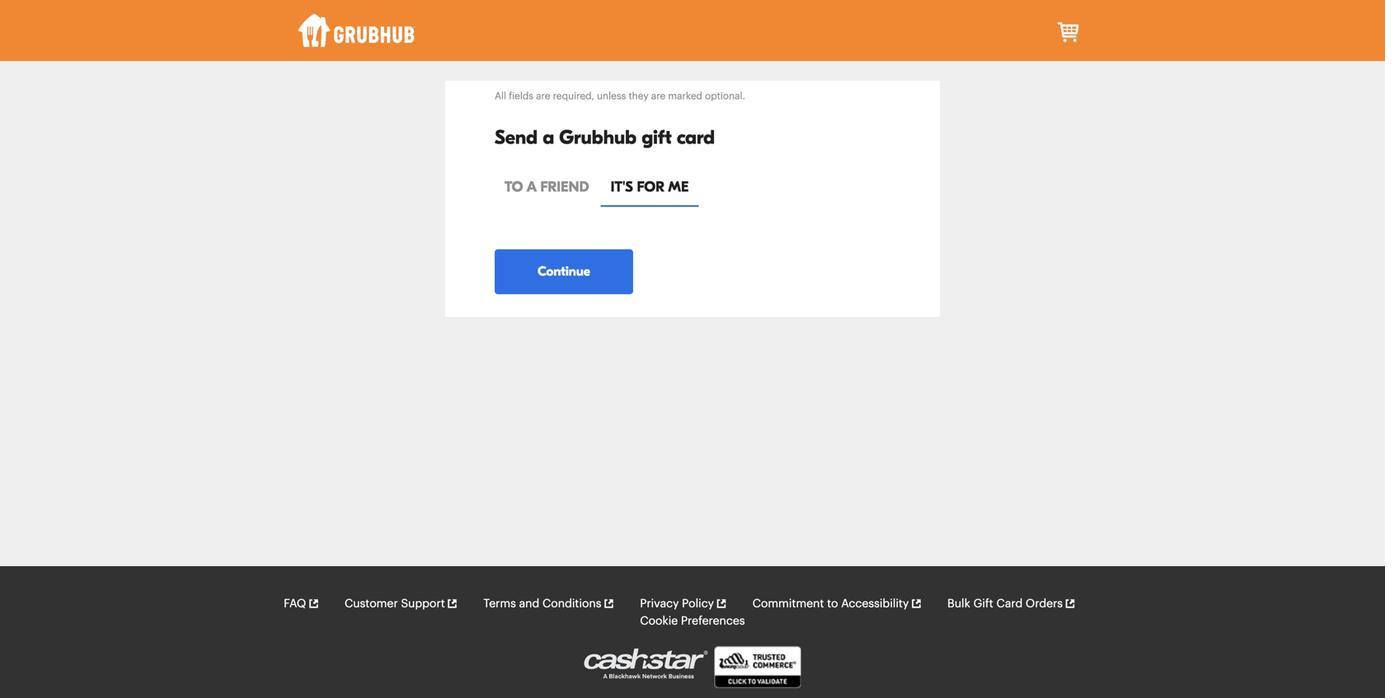 Task type: locate. For each thing, give the bounding box(es) containing it.
continue button
[[495, 250, 633, 294]]

are
[[536, 92, 551, 101], [651, 92, 666, 101]]

are right fields
[[536, 92, 551, 101]]

0 horizontal spatial are
[[536, 92, 551, 101]]

a inside is this for me or someone else? tab list
[[527, 178, 537, 195]]

1 vertical spatial a
[[527, 178, 537, 195]]

a for send
[[543, 127, 554, 149]]

policy
[[682, 598, 714, 610]]

friend
[[540, 178, 589, 195]]

gift
[[642, 127, 672, 149]]

required,
[[553, 92, 595, 101]]

it's
[[611, 178, 633, 195]]

customer
[[345, 598, 398, 610]]

conditions
[[543, 598, 602, 610]]

a
[[543, 127, 554, 149], [527, 178, 537, 195]]

all
[[495, 92, 506, 101]]

commitment to accessibility link
[[753, 596, 922, 613]]

they
[[629, 92, 649, 101]]

privacy policy link
[[640, 596, 727, 613]]

are right they
[[651, 92, 666, 101]]

me
[[668, 178, 689, 195]]

is this for me or someone else? tab list
[[495, 169, 891, 207]]

0 vertical spatial a
[[543, 127, 554, 149]]

cookie preferences link
[[640, 613, 745, 630]]

send
[[495, 127, 538, 149]]

go to cart page image
[[1056, 19, 1082, 46]]

all fields are required, unless they are marked optional.
[[495, 92, 745, 101]]

terms and conditions
[[484, 598, 602, 610]]

0 horizontal spatial a
[[527, 178, 537, 195]]

a right to
[[527, 178, 537, 195]]

marked
[[668, 92, 703, 101]]

1 horizontal spatial a
[[543, 127, 554, 149]]

a right the send
[[543, 127, 554, 149]]

support
[[401, 598, 445, 610]]

continue
[[538, 264, 590, 279]]

grubhub image
[[298, 14, 415, 47]]

commitment
[[753, 598, 824, 610]]

card
[[677, 127, 715, 149]]

cookie preferences
[[640, 616, 745, 627]]

to a friend
[[505, 178, 589, 195]]

this site is protected by trustwave's trusted commerce program image
[[715, 647, 801, 689]]

preferences
[[681, 616, 745, 627]]

1 horizontal spatial are
[[651, 92, 666, 101]]

gift
[[974, 598, 994, 610]]



Task type: describe. For each thing, give the bounding box(es) containing it.
cashstar, a blackhawk network business image
[[584, 649, 708, 679]]

bulk
[[948, 598, 971, 610]]

to
[[505, 178, 523, 195]]

customer support link
[[345, 596, 458, 613]]

commitment to accessibility
[[753, 598, 909, 610]]

and
[[519, 598, 540, 610]]

cookie
[[640, 616, 678, 627]]

fields
[[509, 92, 534, 101]]

bulk gift card orders link
[[948, 596, 1076, 613]]

it's for me
[[611, 178, 689, 195]]

cashstar, a blackhawk network business link
[[584, 649, 715, 689]]

1 are from the left
[[536, 92, 551, 101]]

privacy policy
[[640, 598, 714, 610]]

privacy
[[640, 598, 679, 610]]

accessibility
[[841, 598, 909, 610]]

bulk gift card orders
[[948, 598, 1063, 610]]

orders
[[1026, 598, 1063, 610]]

faq link
[[284, 596, 319, 613]]

for
[[637, 178, 665, 195]]

terms and conditions link
[[484, 596, 615, 613]]

customer support
[[345, 598, 445, 610]]

faq
[[284, 598, 306, 610]]

unless
[[597, 92, 626, 101]]

terms
[[484, 598, 516, 610]]

to
[[827, 598, 838, 610]]

send a grubhub gift card
[[495, 127, 715, 149]]

card
[[997, 598, 1023, 610]]

optional.
[[705, 92, 745, 101]]

2 are from the left
[[651, 92, 666, 101]]

grubhub
[[559, 127, 637, 149]]

a for to
[[527, 178, 537, 195]]



Task type: vqa. For each thing, say whether or not it's contained in the screenshot.
Faq link
yes



